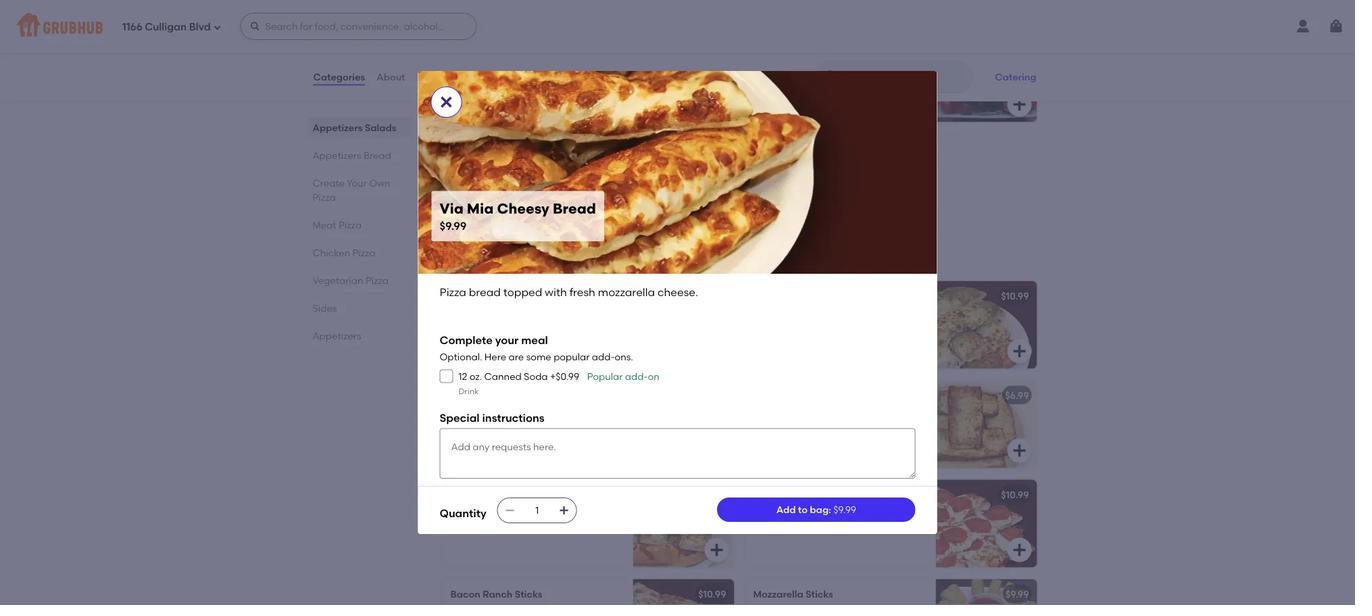 Task type: locate. For each thing, give the bounding box(es) containing it.
special down jalapeno
[[440, 411, 480, 425]]

olives, down lettuce, tomatoes, cheese
[[833, 76, 861, 88]]

olives,
[[488, 76, 516, 88], [833, 76, 861, 88], [451, 176, 479, 187]]

cucumber, inside lettuce, cherry tomatoes, onion, olives, cucumber, artichoke hearts, carrots, pepperoncini and feta .
[[481, 176, 530, 187]]

pepperoni.
[[861, 522, 911, 534]]

1 horizontal spatial ,
[[875, 63, 878, 74]]

bread down via mia greek bread
[[476, 508, 504, 520]]

Search Via Mia Pizza search field
[[843, 71, 947, 84]]

Input item quantity number field
[[522, 498, 552, 523]]

cheesy inside via mia cheesy bread $9.99
[[497, 200, 550, 217]]

1166
[[122, 21, 142, 33]]

and inside 1/2 loaf french bread. special garlic sauce and via mia spices, topped with mozzarella
[[784, 423, 802, 434]]

cheese down bread,
[[451, 423, 484, 434]]

1 vertical spatial ,
[[484, 76, 486, 88]]

fresh up "pepperoni."
[[867, 508, 889, 520]]

0 vertical spatial artichoke
[[754, 76, 797, 88]]

sticks up add to bag: $9.99
[[804, 489, 831, 501]]

, olives, pepperoncini and carrots.
[[451, 76, 600, 102]]

cucumber, right search icon at the right top of page
[[863, 76, 912, 88]]

mia
[[468, 44, 486, 55], [771, 44, 788, 55], [468, 143, 486, 154], [467, 200, 494, 217], [468, 290, 486, 302], [821, 423, 838, 434], [468, 489, 486, 501], [579, 508, 595, 520], [523, 522, 540, 534]]

via inside via mia cheesy bread $9.99
[[440, 200, 464, 217]]

mia inside 1/2 loaf french bread. special garlic sauce and via mia spices, topped with mozzarella
[[821, 423, 838, 434]]

, for cucumber,
[[875, 63, 878, 74]]

cucumber, down cherry
[[481, 176, 530, 187]]

mozzarella
[[598, 286, 655, 299], [451, 323, 500, 335], [775, 436, 825, 448], [754, 522, 803, 534]]

carrots. inside ", artichoke hearts, olives, cucumber, pepperoncini and carrots."
[[838, 90, 873, 102]]

0 vertical spatial greek
[[488, 143, 516, 154]]

carrots. down search icon at the right top of page
[[838, 90, 873, 102]]

0 horizontal spatial feta
[[572, 190, 591, 201]]

lettuce, for lettuce, tomatoes,
[[754, 63, 791, 74]]

mia left chef
[[468, 44, 486, 55]]

via up reviews
[[451, 44, 466, 55]]

+
[[550, 370, 556, 382]]

bread up complete
[[469, 286, 501, 299]]

bread
[[469, 286, 501, 299], [476, 310, 504, 321], [476, 508, 504, 520], [779, 508, 807, 520]]

svg image for via mia garden salad image
[[1012, 97, 1028, 113]]

1/2
[[754, 409, 767, 420]]

and inside ", artichoke hearts, olives, cucumber, pepperoncini and carrots."
[[817, 90, 835, 102]]

bread,
[[476, 409, 506, 420]]

0 vertical spatial hearts,
[[799, 76, 831, 88]]

0 horizontal spatial ,
[[484, 76, 486, 88]]

via mia garden salad image
[[936, 34, 1038, 122]]

1 vertical spatial add-
[[625, 370, 648, 382]]

create your own pizza
[[313, 177, 391, 203]]

garlic bread image
[[936, 381, 1038, 469]]

mozzarella
[[754, 589, 804, 600]]

cheese down bag:
[[805, 522, 838, 534]]

0 horizontal spatial add-
[[592, 351, 615, 363]]

bread down pepperoni sticks on the bottom of page
[[779, 508, 807, 520]]

, inside ', olives, pepperoncini and carrots.'
[[484, 76, 486, 88]]

1 horizontal spatial appetizers bread
[[440, 249, 564, 267]]

0 horizontal spatial hearts,
[[578, 176, 609, 187]]

1 horizontal spatial pizza bread topped with fresh mozzarella
[[754, 508, 889, 534]]

$10.99
[[1001, 290, 1029, 302], [699, 489, 727, 501], [1001, 489, 1029, 501], [699, 589, 727, 600]]

salad
[[512, 44, 539, 55], [828, 44, 855, 55], [518, 143, 545, 154]]

tomatoes,
[[568, 63, 614, 74], [793, 63, 840, 74], [522, 162, 569, 174]]

cheesy for via mia cheesy bread $9.99
[[497, 200, 550, 217]]

2 vertical spatial cucumber,
[[481, 176, 530, 187]]

$9.99
[[703, 44, 727, 55], [703, 143, 727, 154], [440, 219, 467, 232], [834, 504, 857, 516], [1006, 589, 1029, 600]]

sticks
[[498, 390, 525, 401], [804, 489, 831, 501], [515, 589, 543, 600], [806, 589, 834, 600]]

bread up dusted
[[518, 489, 546, 501]]

topped inside pizza bread, topped with mozarella cheese and sliced jalapeno peppers.
[[509, 409, 542, 420]]

0 horizontal spatial pizza bread topped with fresh mozzarella
[[451, 310, 586, 335]]

mia up complete
[[468, 290, 486, 302]]

cheese down via mia chef salad
[[451, 76, 484, 88]]

fresh
[[570, 286, 596, 299], [564, 310, 586, 321], [867, 508, 889, 520]]

cheesy right .
[[497, 200, 550, 217]]

greek for salad
[[488, 143, 516, 154]]

$9.99 for via mia greek salad image
[[703, 143, 727, 154]]

bread inside appetizers bread tab
[[364, 149, 391, 161]]

$9.99 inside via mia cheesy bread $9.99
[[440, 219, 467, 232]]

greek for bread
[[488, 489, 516, 501]]

via for via mia greek salad
[[451, 143, 466, 154]]

search icon image
[[823, 69, 839, 85]]

pepperoncini down cherry
[[488, 190, 549, 201]]

cheese inside pizza bread, topped with mozarella cheese and sliced jalapeno peppers.
[[451, 423, 484, 434]]

,
[[875, 63, 878, 74], [484, 76, 486, 88]]

artichoke
[[754, 76, 797, 88], [532, 176, 576, 187]]

greek up dusted
[[488, 489, 516, 501]]

0 vertical spatial cucumber,
[[516, 63, 565, 74]]

0 horizontal spatial olives,
[[451, 176, 479, 187]]

pizza inside the 'pizza bread dusted with via mia feta cheese and via mia seasoning.'
[[451, 508, 474, 520]]

with up seasoning.
[[540, 508, 559, 520]]

via up seasoning.
[[562, 508, 576, 520]]

cheese right search icon at the right top of page
[[842, 63, 875, 74]]

and inside ', olives, pepperoncini and carrots.'
[[582, 76, 600, 88]]

1 vertical spatial pizza bread topped with fresh mozzarella
[[754, 508, 889, 534]]

meat
[[313, 219, 336, 231]]

Special instructions text field
[[440, 428, 916, 479]]

via up complete
[[451, 290, 466, 302]]

pizza
[[313, 191, 336, 203], [339, 219, 362, 231], [353, 247, 376, 258], [366, 275, 389, 286], [440, 286, 466, 299], [451, 310, 474, 321], [451, 409, 474, 420], [451, 508, 474, 520], [754, 508, 777, 520]]

carrots. down reviews
[[451, 90, 486, 102]]

mia down bread.
[[821, 423, 838, 434]]

via left .
[[440, 200, 464, 217]]

fresh for pepperoni sticks
[[867, 508, 889, 520]]

0 vertical spatial fresh
[[570, 286, 596, 299]]

chicken pizza tab
[[313, 245, 407, 260]]

add- inside complete your meal optional. here are some popular add-ons.
[[592, 351, 615, 363]]

lettuce, down via mia garden salad
[[754, 63, 791, 74]]

0 horizontal spatial appetizers bread
[[313, 149, 391, 161]]

special up spices,
[[855, 409, 889, 420]]

mia left garden
[[771, 44, 788, 55]]

hearts, down lettuce, tomatoes, cheese
[[799, 76, 831, 88]]

artichoke inside ", artichoke hearts, olives, cucumber, pepperoncini and carrots."
[[754, 76, 797, 88]]

sticks down 12 oz. canned soda + $0.99
[[498, 390, 525, 401]]

oz.
[[470, 370, 482, 382]]

lettuce, ham, cucumber, tomatoes, cheese
[[451, 63, 614, 88]]

sticks right mozzarella
[[806, 589, 834, 600]]

1 vertical spatial appetizers bread
[[440, 249, 564, 267]]

, inside ", artichoke hearts, olives, cucumber, pepperoncini and carrots."
[[875, 63, 878, 74]]

via mia cheesy bread $9.99
[[440, 200, 596, 232]]

appetizers up appetizers bread tab
[[313, 122, 363, 133]]

cucumber, up ', olives, pepperoncini and carrots.'
[[516, 63, 565, 74]]

topped inside 1/2 loaf french bread. special garlic sauce and via mia spices, topped with mozzarella
[[874, 423, 907, 434]]

salad up lettuce, ham, cucumber, tomatoes, cheese on the top of page
[[512, 44, 539, 55]]

mia down dusted
[[523, 522, 540, 534]]

via left garden
[[754, 44, 769, 55]]

2 greek from the top
[[488, 489, 516, 501]]

via for via mia greek bread
[[451, 489, 466, 501]]

ham,
[[490, 63, 514, 74]]

lettuce, inside lettuce, ham, cucumber, tomatoes, cheese
[[451, 63, 488, 74]]

appetizers bread up via mia cheesy bread
[[440, 249, 564, 267]]

0 vertical spatial add-
[[592, 351, 615, 363]]

bread
[[364, 149, 391, 161], [553, 200, 596, 217], [521, 249, 564, 267], [524, 290, 552, 302], [518, 489, 546, 501]]

lettuce, inside lettuce, cherry tomatoes, onion, olives, cucumber, artichoke hearts, carrots, pepperoncini and feta .
[[451, 162, 488, 174]]

chicken
[[313, 247, 350, 258]]

$10.99 for via mia greek bread "image"
[[699, 489, 727, 501]]

bread down onion,
[[553, 200, 596, 217]]

dusted
[[506, 508, 538, 520]]

svg image for via mia greek bread "image"
[[709, 542, 725, 558]]

appetizers bread tab
[[313, 148, 407, 162]]

sticks right ranch
[[515, 589, 543, 600]]

cheesy for via mia cheesy bread
[[488, 290, 522, 302]]

mozarella
[[566, 409, 611, 420]]

1 vertical spatial cheesy
[[488, 290, 522, 302]]

salad up search icon at the right top of page
[[828, 44, 855, 55]]

0 horizontal spatial carrots.
[[451, 90, 486, 102]]

here
[[485, 351, 507, 363]]

add-
[[592, 351, 615, 363], [625, 370, 648, 382]]

add- down the 'ons.'
[[625, 370, 648, 382]]

mozzarella down french
[[775, 436, 825, 448]]

1 horizontal spatial feta
[[598, 508, 616, 520]]

1 vertical spatial fresh
[[564, 310, 586, 321]]

cheesy
[[497, 200, 550, 217], [488, 290, 522, 302]]

1 vertical spatial feta
[[598, 508, 616, 520]]

artichoke down onion,
[[532, 176, 576, 187]]

artichoke inside lettuce, cherry tomatoes, onion, olives, cucumber, artichoke hearts, carrots, pepperoncini and feta .
[[532, 176, 576, 187]]

olives, up carrots,
[[451, 176, 479, 187]]

1 vertical spatial hearts,
[[578, 176, 609, 187]]

carrots.
[[451, 90, 486, 102], [838, 90, 873, 102]]

mia down cherry
[[467, 200, 494, 217]]

jalapeno sticks image
[[633, 381, 735, 469]]

mia for via mia greek bread
[[468, 489, 486, 501]]

bacon ranch sticks
[[451, 589, 543, 600]]

pizza bread topped with fresh mozzarella for mia
[[451, 310, 586, 335]]

with down the sauce
[[754, 436, 773, 448]]

0 vertical spatial pizza bread topped with fresh mozzarella
[[451, 310, 586, 335]]

0 vertical spatial cheesy
[[497, 200, 550, 217]]

via mia cheesy bread image
[[633, 281, 735, 369]]

lettuce, up carrots,
[[451, 162, 488, 174]]

fresh up popular at the bottom
[[570, 286, 596, 299]]

cheese down quantity
[[451, 522, 484, 534]]

$9.99 for mozzarella sticks image
[[1006, 589, 1029, 600]]

via inside 1/2 loaf french bread. special garlic sauce and via mia spices, topped with mozzarella
[[804, 423, 819, 434]]

0 vertical spatial ,
[[875, 63, 878, 74]]

seasoning.
[[542, 522, 591, 534]]

pizza inside "tab"
[[353, 247, 376, 258]]

sticks for jalapeno sticks
[[498, 390, 525, 401]]

lettuce, down via mia chef salad
[[451, 63, 488, 74]]

some
[[526, 351, 552, 363]]

olives, down ham,
[[488, 76, 516, 88]]

topped
[[504, 286, 542, 299], [506, 310, 540, 321], [509, 409, 542, 420], [874, 423, 907, 434], [809, 508, 843, 520]]

0 vertical spatial pepperoncini
[[518, 76, 580, 88]]

cheese and pepperoni.
[[805, 522, 911, 534]]

0 vertical spatial feta
[[572, 190, 591, 201]]

mozzarella up optional.
[[451, 323, 500, 335]]

peppers.
[[578, 423, 618, 434]]

bread for via mia cheesy bread
[[524, 290, 552, 302]]

sticks for pepperoni sticks
[[804, 489, 831, 501]]

via down french
[[804, 423, 819, 434]]

bread up own
[[364, 149, 391, 161]]

0 vertical spatial appetizers bread
[[313, 149, 391, 161]]

2 horizontal spatial olives,
[[833, 76, 861, 88]]

1 horizontal spatial olives,
[[488, 76, 516, 88]]

pizza inside create your own pizza
[[313, 191, 336, 203]]

create
[[313, 177, 345, 189]]

1 horizontal spatial carrots.
[[838, 90, 873, 102]]

1 vertical spatial greek
[[488, 489, 516, 501]]

pepperoncini
[[518, 76, 580, 88], [754, 90, 815, 102], [488, 190, 549, 201]]

sliced
[[506, 423, 533, 434]]

bread up pizza bread topped with fresh mozzarella cheese.
[[521, 249, 564, 267]]

hearts,
[[799, 76, 831, 88], [578, 176, 609, 187]]

drink
[[459, 386, 479, 396]]

appetizers bread down appetizers salads
[[313, 149, 391, 161]]

mia up carrots,
[[468, 143, 486, 154]]

$10.99 for the pepperoni sticks image
[[1001, 489, 1029, 501]]

lettuce, tomatoes, cheese
[[754, 63, 875, 74]]

2 carrots. from the left
[[838, 90, 873, 102]]

popular
[[554, 351, 590, 363]]

to
[[798, 504, 808, 516]]

2 vertical spatial fresh
[[867, 508, 889, 520]]

carrots,
[[451, 190, 486, 201]]

1 vertical spatial pepperoncini
[[754, 90, 815, 102]]

sticks for mozzarella sticks
[[806, 589, 834, 600]]

garlic
[[892, 409, 918, 420]]

with up jalapeno
[[545, 409, 564, 420]]

and inside the 'pizza bread dusted with via mia feta cheese and via mia seasoning.'
[[486, 522, 504, 534]]

1 vertical spatial artichoke
[[532, 176, 576, 187]]

fresh down pizza bread topped with fresh mozzarella cheese.
[[564, 310, 586, 321]]

pepperoncini down via mia chef salad
[[518, 76, 580, 88]]

1166 culligan blvd
[[122, 21, 211, 33]]

, for carrots.
[[484, 76, 486, 88]]

cheesy up your
[[488, 290, 522, 302]]

pizza bread topped with fresh mozzarella for sticks
[[754, 508, 889, 534]]

1 vertical spatial cucumber,
[[863, 76, 912, 88]]

1 greek from the top
[[488, 143, 516, 154]]

$10.99 button
[[745, 281, 1038, 369]]

greek up cherry
[[488, 143, 516, 154]]

via up quantity
[[451, 489, 466, 501]]

1 horizontal spatial hearts,
[[799, 76, 831, 88]]

, down via mia chef salad
[[484, 76, 486, 88]]

1 horizontal spatial add-
[[625, 370, 648, 382]]

cheese inside the 'pizza bread dusted with via mia feta cheese and via mia seasoning.'
[[451, 522, 484, 534]]

bread.
[[823, 409, 853, 420]]

via up carrots,
[[451, 143, 466, 154]]

artichoke down lettuce, tomatoes, cheese
[[754, 76, 797, 88]]

add to bag: $9.99
[[777, 504, 857, 516]]

$10.99 inside $10.99 button
[[1001, 290, 1029, 302]]

svg image
[[250, 21, 261, 32], [213, 23, 222, 31], [709, 97, 725, 113], [443, 372, 451, 380], [1012, 443, 1028, 459], [505, 505, 516, 516], [559, 505, 570, 516]]

, right search icon at the right top of page
[[875, 63, 878, 74]]

mia for via mia garden salad
[[771, 44, 788, 55]]

pepperoncini down lettuce, tomatoes, cheese
[[754, 90, 815, 102]]

bread inside the 'pizza bread dusted with via mia feta cheese and via mia seasoning.'
[[476, 508, 504, 520]]

1 carrots. from the left
[[451, 90, 486, 102]]

2 vertical spatial pepperoncini
[[488, 190, 549, 201]]

pizza inside pizza bread, topped with mozarella cheese and sliced jalapeno peppers.
[[451, 409, 474, 420]]

1 horizontal spatial artichoke
[[754, 76, 797, 88]]

hearts, down onion,
[[578, 176, 609, 187]]

appetizers
[[313, 122, 363, 133], [313, 149, 361, 161], [440, 249, 517, 267], [313, 330, 361, 341]]

bread inside via mia cheesy bread $9.99
[[553, 200, 596, 217]]

0 horizontal spatial artichoke
[[532, 176, 576, 187]]

bread up meal
[[524, 290, 552, 302]]

appetizers bread
[[313, 149, 391, 161], [440, 249, 564, 267]]

add- up "popular"
[[592, 351, 615, 363]]

pizza inside tab
[[366, 275, 389, 286]]

create your own pizza tab
[[313, 176, 407, 204]]

feta
[[572, 190, 591, 201], [598, 508, 616, 520]]

mia up quantity
[[468, 489, 486, 501]]

mia inside via mia cheesy bread $9.99
[[467, 200, 494, 217]]

1 horizontal spatial special
[[855, 409, 889, 420]]

svg image
[[1329, 18, 1345, 34], [438, 94, 455, 110], [1012, 97, 1028, 113], [709, 196, 725, 212], [1012, 343, 1028, 360], [709, 542, 725, 558], [1012, 542, 1028, 558]]



Task type: describe. For each thing, give the bounding box(es) containing it.
with inside 1/2 loaf french bread. special garlic sauce and via mia spices, topped with mozzarella
[[754, 436, 773, 448]]

via mia greek salad image
[[633, 134, 735, 222]]

soda
[[524, 370, 548, 382]]

meat pizza
[[313, 219, 362, 231]]

$10.99 for via mia pesto bread image
[[1001, 290, 1029, 302]]

carrots. inside ', olives, pepperoncini and carrots.'
[[451, 90, 486, 102]]

onion,
[[571, 162, 599, 174]]

cucumber, inside ", artichoke hearts, olives, cucumber, pepperoncini and carrots."
[[863, 76, 912, 88]]

pepperoncini inside lettuce, cherry tomatoes, onion, olives, cucumber, artichoke hearts, carrots, pepperoncini and feta .
[[488, 190, 549, 201]]

salads
[[365, 122, 397, 133]]

spices,
[[840, 423, 871, 434]]

with up cheese and pepperoni.
[[845, 508, 864, 520]]

meal
[[521, 333, 548, 346]]

via mia chef salad
[[451, 44, 539, 55]]

bacon
[[451, 589, 481, 600]]

culligan
[[145, 21, 187, 33]]

instructions
[[482, 411, 545, 425]]

1/2 loaf french bread. special garlic sauce and via mia spices, topped with mozzarella
[[754, 409, 918, 448]]

ranch
[[483, 589, 513, 600]]

lettuce, for lettuce, ham, cucumber, tomatoes,
[[451, 63, 488, 74]]

jalapeno
[[535, 423, 576, 434]]

$10.99 for the bacon ranch sticks image on the bottom
[[699, 589, 727, 600]]

your
[[347, 177, 367, 189]]

with inside pizza bread, topped with mozarella cheese and sliced jalapeno peppers.
[[545, 409, 564, 420]]

pepperoni sticks image
[[936, 480, 1038, 568]]

via for via mia chef salad
[[451, 44, 466, 55]]

jalapeno sticks
[[451, 390, 525, 401]]

mia for via mia cheesy bread $9.99
[[467, 200, 494, 217]]

jalapeno
[[451, 390, 495, 401]]

.
[[484, 203, 486, 215]]

about button
[[376, 53, 406, 101]]

appetizers salads tab
[[313, 120, 407, 135]]

french
[[789, 409, 821, 420]]

via down dusted
[[506, 522, 521, 534]]

chef
[[488, 44, 510, 55]]

quantity
[[440, 506, 487, 520]]

mozzarella inside 1/2 loaf french bread. special garlic sauce and via mia spices, topped with mozzarella
[[775, 436, 825, 448]]

feta inside lettuce, cherry tomatoes, onion, olives, cucumber, artichoke hearts, carrots, pepperoncini and feta .
[[572, 190, 591, 201]]

pepperoni
[[754, 489, 801, 501]]

pepperoncini inside ', olives, pepperoncini and carrots.'
[[518, 76, 580, 88]]

salad for cucumber,
[[512, 44, 539, 55]]

vegetarian pizza tab
[[313, 273, 407, 287]]

chicken pizza
[[313, 247, 376, 258]]

$0.99
[[556, 370, 580, 382]]

cherry
[[490, 162, 520, 174]]

canned
[[485, 370, 522, 382]]

via for via mia cheesy bread $9.99
[[440, 200, 464, 217]]

svg image for via mia pesto bread image
[[1012, 343, 1028, 360]]

pizza bread dusted with via mia feta cheese and via mia seasoning.
[[451, 508, 616, 534]]

popular add-on
[[587, 370, 660, 382]]

appetizers tab
[[313, 329, 407, 343]]

appetizers up create
[[313, 149, 361, 161]]

popular
[[587, 370, 623, 382]]

$9.99 for via mia chef salad image
[[703, 44, 727, 55]]

via mia greek salad
[[451, 143, 545, 154]]

ons.
[[615, 351, 633, 363]]

bread down via mia cheesy bread
[[476, 310, 504, 321]]

via mia cheesy bread
[[451, 290, 552, 302]]

sides tab
[[313, 301, 407, 315]]

pepperoni sticks
[[754, 489, 831, 501]]

svg image for via mia greek salad image
[[709, 196, 725, 212]]

tomatoes, inside lettuce, cherry tomatoes, onion, olives, cucumber, artichoke hearts, carrots, pepperoncini and feta .
[[522, 162, 569, 174]]

via for via mia cheesy bread
[[451, 290, 466, 302]]

are
[[509, 351, 524, 363]]

reviews
[[417, 71, 455, 83]]

blvd
[[189, 21, 211, 33]]

$8.99
[[1005, 44, 1029, 55]]

, artichoke hearts, olives, cucumber, pepperoncini and carrots.
[[754, 63, 912, 102]]

special inside 1/2 loaf french bread. special garlic sauce and via mia spices, topped with mozzarella
[[855, 409, 889, 420]]

complete your meal optional. here are some popular add-ons.
[[440, 333, 633, 363]]

salad for cheese
[[828, 44, 855, 55]]

olives, inside ', olives, pepperoncini and carrots.'
[[488, 76, 516, 88]]

hearts, inside ", artichoke hearts, olives, cucumber, pepperoncini and carrots."
[[799, 76, 831, 88]]

12
[[459, 370, 467, 382]]

sides
[[313, 302, 337, 314]]

your
[[495, 333, 519, 346]]

with down pizza bread topped with fresh mozzarella cheese.
[[542, 310, 561, 321]]

mia for via mia greek salad
[[468, 143, 486, 154]]

with up meal
[[545, 286, 567, 299]]

fresh for via mia cheesy bread
[[564, 310, 586, 321]]

vegetarian pizza
[[313, 275, 389, 286]]

and inside lettuce, cherry tomatoes, onion, olives, cucumber, artichoke hearts, carrots, pepperoncini and feta .
[[552, 190, 570, 201]]

garden
[[791, 44, 826, 55]]

svg image inside main navigation 'navigation'
[[1329, 18, 1345, 34]]

bacon ranch sticks image
[[633, 579, 735, 605]]

loaf
[[769, 409, 787, 420]]

via mia garden salad
[[754, 44, 855, 55]]

bread for via mia greek bread
[[518, 489, 546, 501]]

feta inside the 'pizza bread dusted with via mia feta cheese and via mia seasoning.'
[[598, 508, 616, 520]]

cheese inside lettuce, ham, cucumber, tomatoes, cheese
[[451, 76, 484, 88]]

with inside the 'pizza bread dusted with via mia feta cheese and via mia seasoning.'
[[540, 508, 559, 520]]

via mia greek bread image
[[633, 480, 735, 568]]

appetizers salads
[[313, 122, 397, 133]]

own
[[369, 177, 391, 189]]

salad up cherry
[[518, 143, 545, 154]]

bag:
[[810, 504, 832, 516]]

svg image for the pepperoni sticks image
[[1012, 542, 1028, 558]]

mozzarella down add at the bottom right
[[754, 522, 803, 534]]

add
[[777, 504, 796, 516]]

cucumber, inside lettuce, ham, cucumber, tomatoes, cheese
[[516, 63, 565, 74]]

appetizers up via mia cheesy bread
[[440, 249, 517, 267]]

complete
[[440, 333, 493, 346]]

olives, inside ", artichoke hearts, olives, cucumber, pepperoncini and carrots."
[[833, 76, 861, 88]]

mozzarella sticks image
[[936, 579, 1038, 605]]

0 horizontal spatial special
[[440, 411, 480, 425]]

hearts, inside lettuce, cherry tomatoes, onion, olives, cucumber, artichoke hearts, carrots, pepperoncini and feta .
[[578, 176, 609, 187]]

special instructions
[[440, 411, 545, 425]]

pepperoncini inside ", artichoke hearts, olives, cucumber, pepperoncini and carrots."
[[754, 90, 815, 102]]

lettuce, cherry tomatoes, onion, olives, cucumber, artichoke hearts, carrots, pepperoncini and feta .
[[451, 162, 609, 215]]

mia for via mia chef salad
[[468, 44, 486, 55]]

tomatoes, inside lettuce, ham, cucumber, tomatoes, cheese
[[568, 63, 614, 74]]

catering
[[996, 71, 1037, 83]]

via for via mia garden salad
[[754, 44, 769, 55]]

$6.99
[[1006, 390, 1029, 401]]

meat pizza tab
[[313, 218, 407, 232]]

cheese.
[[658, 286, 698, 299]]

via mia pesto bread image
[[936, 281, 1038, 369]]

appetizers bread inside tab
[[313, 149, 391, 161]]

optional.
[[440, 351, 482, 363]]

vegetarian
[[313, 275, 363, 286]]

pizza bread topped with fresh mozzarella cheese.
[[440, 286, 698, 299]]

main navigation navigation
[[0, 0, 1356, 53]]

mia for via mia cheesy bread
[[468, 290, 486, 302]]

categories
[[313, 71, 365, 83]]

mia up seasoning.
[[579, 508, 595, 520]]

mozzarella sticks
[[754, 589, 834, 600]]

bread for via mia cheesy bread $9.99
[[553, 200, 596, 217]]

olives, inside lettuce, cherry tomatoes, onion, olives, cucumber, artichoke hearts, carrots, pepperoncini and feta .
[[451, 176, 479, 187]]

appetizers down sides
[[313, 330, 361, 341]]

catering button
[[989, 62, 1043, 92]]

mozzarella left cheese.
[[598, 286, 655, 299]]

via mia chef salad image
[[633, 34, 735, 122]]

reviews button
[[416, 53, 455, 101]]

12 oz. canned soda + $0.99
[[459, 370, 580, 382]]

and inside pizza bread, topped with mozarella cheese and sliced jalapeno peppers.
[[486, 423, 504, 434]]

about
[[377, 71, 405, 83]]

categories button
[[313, 53, 366, 101]]

via mia greek bread
[[451, 489, 546, 501]]

pizza bread, topped with mozarella cheese and sliced jalapeno peppers.
[[451, 409, 618, 434]]

sauce
[[754, 423, 781, 434]]

on
[[648, 370, 660, 382]]



Task type: vqa. For each thing, say whether or not it's contained in the screenshot.
Canned
yes



